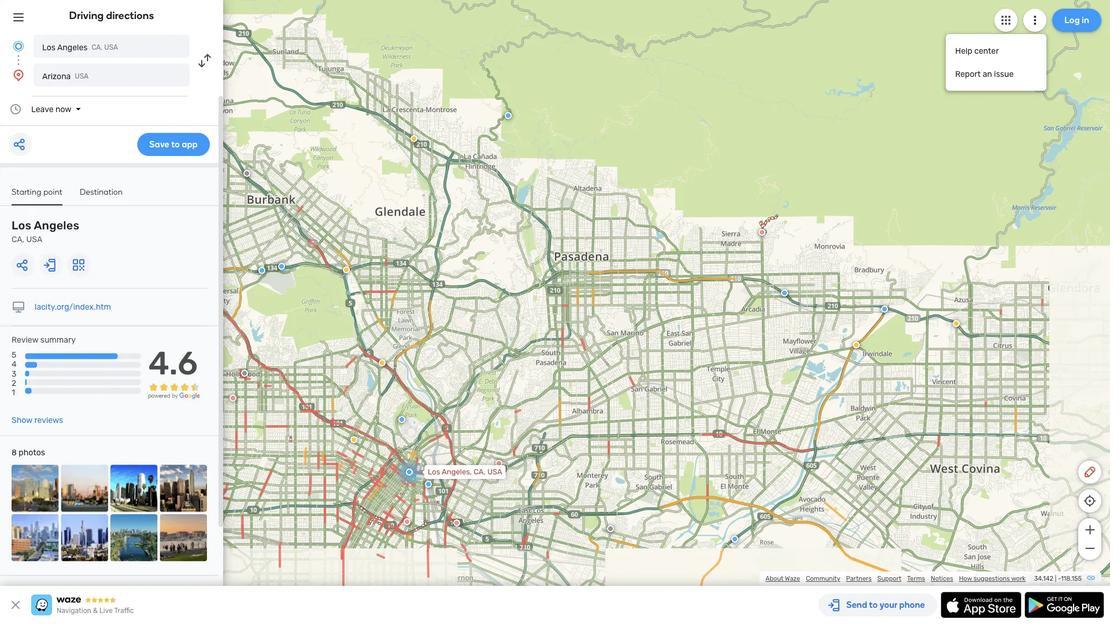 Task type: describe. For each thing, give the bounding box(es) containing it.
about waze link
[[766, 575, 801, 583]]

1 vertical spatial los
[[12, 219, 31, 233]]

0 vertical spatial police image
[[278, 263, 285, 270]]

about
[[766, 575, 784, 583]]

0 vertical spatial hazard image
[[343, 267, 350, 274]]

2 vertical spatial los
[[428, 468, 440, 477]]

how suggestions work link
[[960, 575, 1026, 583]]

0 horizontal spatial road closed image
[[230, 395, 237, 402]]

34.142
[[1035, 575, 1054, 583]]

driving
[[69, 9, 104, 22]]

0 vertical spatial accident image
[[244, 170, 251, 177]]

review summary
[[12, 336, 76, 345]]

summary
[[40, 336, 76, 345]]

destination button
[[80, 187, 123, 205]]

terms link
[[908, 575, 926, 583]]

angeles,
[[442, 468, 472, 477]]

waze
[[786, 575, 801, 583]]

arizona
[[42, 71, 71, 81]]

computer image
[[12, 301, 25, 314]]

review
[[12, 336, 38, 345]]

image 3 of los angeles, los angeles image
[[111, 466, 158, 513]]

1 vertical spatial accident image
[[241, 370, 248, 377]]

-
[[1059, 575, 1062, 583]]

search
[[56, 586, 82, 596]]

community
[[807, 575, 841, 583]]

lacity.org/index.htm
[[35, 303, 111, 312]]

current location image
[[12, 39, 25, 53]]

directions
[[106, 9, 154, 22]]

1 horizontal spatial hazard image
[[379, 360, 386, 367]]

terms
[[908, 575, 926, 583]]

support link
[[878, 575, 902, 583]]

image 7 of los angeles, los angeles image
[[111, 515, 158, 562]]

image 5 of los angeles, los angeles image
[[12, 515, 59, 562]]

support
[[878, 575, 902, 583]]

|
[[1056, 575, 1057, 583]]

partners link
[[847, 575, 872, 583]]

image 6 of los angeles, los angeles image
[[61, 515, 108, 562]]

1
[[12, 388, 15, 397]]

partners
[[847, 575, 872, 583]]

notices link
[[932, 575, 954, 583]]

1 vertical spatial los angeles ca, usa
[[12, 219, 79, 244]]

show reviews
[[12, 416, 63, 426]]

1 horizontal spatial ca,
[[92, 43, 103, 51]]

leave now
[[31, 104, 71, 114]]

118.155
[[1062, 575, 1083, 583]]

1 vertical spatial road closed image
[[404, 519, 411, 526]]

0 vertical spatial angeles
[[57, 43, 88, 52]]

about waze community partners support terms notices how suggestions work
[[766, 575, 1026, 583]]

8 photos
[[12, 448, 45, 458]]

2 vertical spatial road closed image
[[454, 520, 461, 527]]

navigation
[[57, 608, 91, 616]]

5
[[12, 351, 16, 360]]

now
[[56, 104, 71, 114]]

location image
[[12, 68, 25, 82]]

image 4 of los angeles, los angeles image
[[160, 466, 207, 513]]

0 vertical spatial los angeles ca, usa
[[42, 43, 118, 52]]

also
[[39, 586, 54, 596]]

navigation & live traffic
[[57, 608, 134, 616]]

people
[[12, 586, 37, 596]]

reviews
[[34, 416, 63, 426]]

1 vertical spatial police image
[[782, 290, 789, 297]]

5 4 3 2 1
[[12, 351, 17, 397]]

suggestions
[[974, 575, 1011, 583]]

2
[[12, 379, 16, 388]]



Task type: vqa. For each thing, say whether or not it's contained in the screenshot.
the left richardson
no



Task type: locate. For each thing, give the bounding box(es) containing it.
ca, right angeles,
[[474, 468, 486, 477]]

zoom in image
[[1083, 524, 1098, 538]]

image 8 of los angeles, los angeles image
[[160, 515, 207, 562]]

0 vertical spatial road closed image
[[496, 461, 503, 468]]

hazard image
[[343, 267, 350, 274], [954, 321, 961, 328], [379, 360, 386, 367]]

traffic
[[114, 608, 134, 616]]

los up arizona
[[42, 43, 55, 52]]

how
[[960, 575, 973, 583]]

live
[[100, 608, 113, 616]]

link image
[[1087, 574, 1097, 583]]

4.6
[[148, 344, 198, 383]]

hazard image
[[411, 135, 418, 142], [853, 342, 860, 349], [351, 437, 358, 444]]

angeles
[[57, 43, 88, 52], [34, 219, 79, 233]]

2 horizontal spatial hazard image
[[954, 321, 961, 328]]

0 horizontal spatial los
[[12, 219, 31, 233]]

0 horizontal spatial road closed image
[[404, 519, 411, 526]]

2 horizontal spatial ca,
[[474, 468, 486, 477]]

2 horizontal spatial hazard image
[[853, 342, 860, 349]]

los
[[42, 43, 55, 52], [12, 219, 31, 233], [428, 468, 440, 477]]

image 2 of los angeles, los angeles image
[[61, 466, 108, 513]]

0 vertical spatial ca,
[[92, 43, 103, 51]]

usa
[[104, 43, 118, 51], [75, 72, 89, 80], [26, 235, 42, 244], [488, 468, 503, 477]]

accident image
[[244, 170, 251, 177], [241, 370, 248, 377], [608, 526, 615, 533]]

police image
[[505, 112, 512, 119], [259, 267, 266, 274], [882, 306, 889, 313], [399, 417, 406, 424], [425, 481, 432, 488], [732, 536, 739, 543]]

road closed image
[[759, 229, 766, 236], [230, 395, 237, 402], [454, 520, 461, 527]]

los angeles, ca, usa
[[428, 468, 503, 477]]

1 horizontal spatial los
[[42, 43, 55, 52]]

los angeles ca, usa
[[42, 43, 118, 52], [12, 219, 79, 244]]

2 vertical spatial hazard image
[[351, 437, 358, 444]]

usa down the starting point 'button'
[[26, 235, 42, 244]]

2 horizontal spatial road closed image
[[759, 229, 766, 236]]

angeles down point
[[34, 219, 79, 233]]

4
[[12, 360, 17, 370]]

0 horizontal spatial hazard image
[[351, 437, 358, 444]]

ca, down the starting point 'button'
[[12, 235, 24, 244]]

los left angeles,
[[428, 468, 440, 477]]

1 vertical spatial ca,
[[12, 235, 24, 244]]

1 vertical spatial hazard image
[[853, 342, 860, 349]]

1 horizontal spatial hazard image
[[411, 135, 418, 142]]

leave
[[31, 104, 54, 114]]

8
[[12, 448, 17, 458]]

ca, down the driving
[[92, 43, 103, 51]]

arizona usa
[[42, 71, 89, 81]]

pencil image
[[1084, 466, 1098, 480]]

0 horizontal spatial hazard image
[[343, 267, 350, 274]]

photos
[[19, 448, 45, 458]]

2 horizontal spatial los
[[428, 468, 440, 477]]

usa down driving directions
[[104, 43, 118, 51]]

1 vertical spatial angeles
[[34, 219, 79, 233]]

road closed image
[[496, 461, 503, 468], [404, 519, 411, 526]]

for
[[84, 586, 95, 596]]

usa inside "arizona usa"
[[75, 72, 89, 80]]

2 vertical spatial ca,
[[474, 468, 486, 477]]

los down the starting point 'button'
[[12, 219, 31, 233]]

clock image
[[9, 102, 23, 116]]

los angeles ca, usa down the driving
[[42, 43, 118, 52]]

ca,
[[92, 43, 103, 51], [12, 235, 24, 244], [474, 468, 486, 477]]

x image
[[9, 599, 23, 613]]

0 vertical spatial hazard image
[[411, 135, 418, 142]]

2 vertical spatial accident image
[[608, 526, 615, 533]]

starting point button
[[12, 187, 63, 206]]

zoom out image
[[1083, 542, 1098, 556]]

destination
[[80, 187, 123, 197]]

&
[[93, 608, 98, 616]]

0 horizontal spatial police image
[[278, 263, 285, 270]]

starting
[[12, 187, 41, 197]]

1 horizontal spatial road closed image
[[496, 461, 503, 468]]

point
[[44, 187, 63, 197]]

people also search for
[[12, 586, 95, 596]]

1 vertical spatial hazard image
[[954, 321, 961, 328]]

0 horizontal spatial ca,
[[12, 235, 24, 244]]

work
[[1012, 575, 1026, 583]]

2 vertical spatial hazard image
[[379, 360, 386, 367]]

police image
[[278, 263, 285, 270], [782, 290, 789, 297]]

0 vertical spatial road closed image
[[759, 229, 766, 236]]

angeles inside the los angeles ca, usa
[[34, 219, 79, 233]]

usa right angeles,
[[488, 468, 503, 477]]

community link
[[807, 575, 841, 583]]

34.142 | -118.155
[[1035, 575, 1083, 583]]

show
[[12, 416, 32, 426]]

1 horizontal spatial police image
[[782, 290, 789, 297]]

3
[[12, 369, 16, 379]]

image 1 of los angeles, los angeles image
[[12, 466, 59, 513]]

angeles up "arizona usa"
[[57, 43, 88, 52]]

notices
[[932, 575, 954, 583]]

0 vertical spatial los
[[42, 43, 55, 52]]

lacity.org/index.htm link
[[35, 303, 111, 312]]

usa right arizona
[[75, 72, 89, 80]]

1 horizontal spatial road closed image
[[454, 520, 461, 527]]

starting point
[[12, 187, 63, 197]]

driving directions
[[69, 9, 154, 22]]

1 vertical spatial road closed image
[[230, 395, 237, 402]]

los angeles ca, usa down the starting point 'button'
[[12, 219, 79, 244]]



